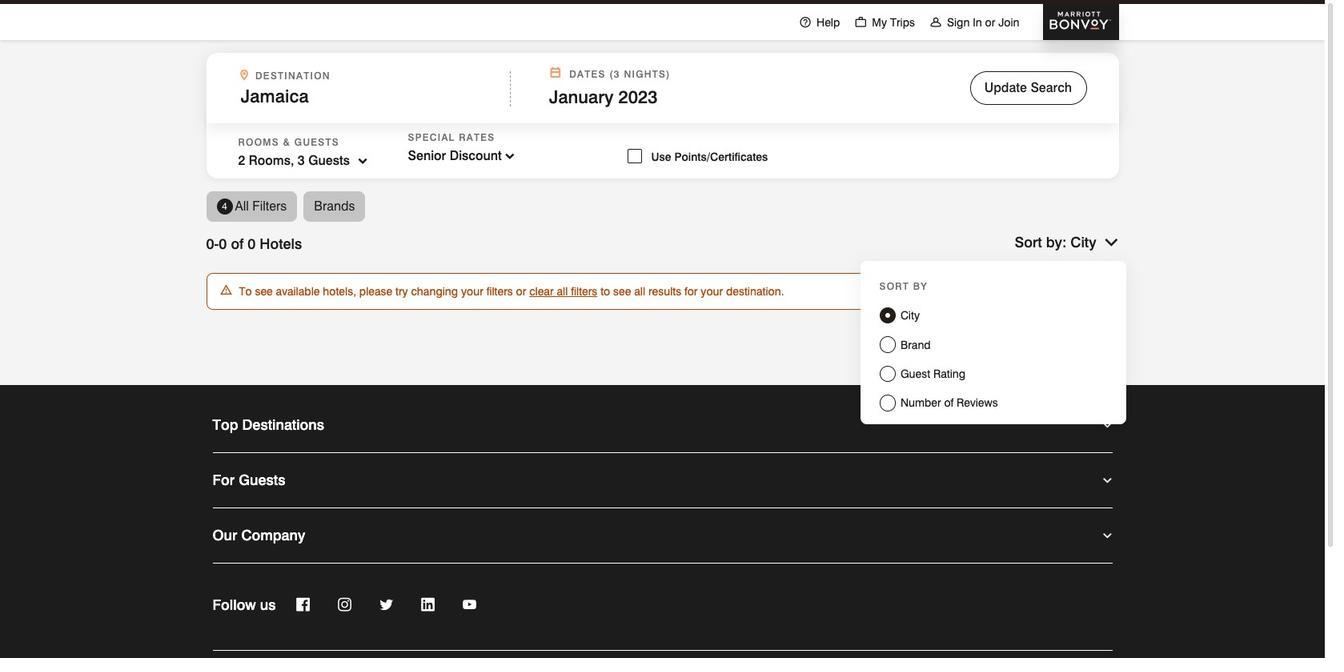 Task type: describe. For each thing, give the bounding box(es) containing it.
city menu
[[880, 307, 1107, 324]]

arrow down image
[[1104, 235, 1119, 251]]

dates
[[569, 68, 606, 80]]

rooms & guests
[[238, 136, 339, 148]]

update
[[985, 80, 1027, 95]]

:
[[1062, 234, 1067, 251]]

1 0 from the left
[[206, 235, 214, 252]]

update search
[[985, 80, 1072, 95]]

sort by
[[880, 280, 928, 292]]

number
[[901, 397, 941, 409]]

by for sort by
[[913, 280, 928, 292]]

filters
[[252, 199, 287, 214]]

number of reviews menu
[[880, 395, 1107, 411]]

guest rating menu
[[880, 366, 1107, 382]]

2 0 from the left
[[219, 235, 227, 252]]

1 see from the left
[[255, 285, 273, 298]]

help
[[817, 16, 840, 28]]

1 your from the left
[[461, 285, 483, 298]]

facebook image
[[295, 596, 311, 615]]

my trips
[[872, 16, 915, 28]]

city inside button
[[1071, 234, 1096, 251]]

january
[[549, 86, 614, 107]]

brands
[[314, 199, 355, 214]]

&
[[283, 136, 291, 148]]

0 vertical spatial of
[[231, 235, 244, 252]]

sign
[[947, 16, 970, 28]]

help link
[[792, 0, 847, 41]]

dropdown down image
[[502, 147, 518, 165]]

for
[[685, 285, 698, 298]]

instagram image
[[337, 596, 353, 615]]

city button
[[1071, 232, 1119, 253]]

available
[[276, 285, 320, 298]]

hotels,
[[323, 285, 356, 298]]

1 all from the left
[[557, 285, 568, 298]]

destination.
[[726, 285, 784, 298]]

3 0 from the left
[[248, 235, 256, 252]]

follow us
[[213, 597, 276, 614]]

of inside menu
[[944, 397, 954, 409]]

rating
[[933, 367, 966, 380]]

rooms
[[238, 136, 279, 148]]

rates
[[459, 131, 495, 143]]

twitter image
[[378, 596, 394, 615]]

brand
[[901, 338, 931, 351]]



Task type: locate. For each thing, give the bounding box(es) containing it.
by left city button
[[1046, 234, 1062, 251]]

2 see from the left
[[613, 285, 631, 298]]

of
[[231, 235, 244, 252], [944, 397, 954, 409]]

filters left to
[[571, 285, 598, 298]]

sign in or join button
[[922, 0, 1027, 41]]

see
[[255, 285, 273, 298], [613, 285, 631, 298]]

2 your from the left
[[701, 285, 723, 298]]

0 horizontal spatial all
[[557, 285, 568, 298]]

your right for
[[701, 285, 723, 298]]

see right the to
[[255, 285, 273, 298]]

guests
[[295, 136, 339, 148]]

1 horizontal spatial your
[[701, 285, 723, 298]]

1 thin image from the left
[[855, 16, 867, 28]]

my
[[872, 16, 887, 28]]

1 vertical spatial by
[[913, 280, 928, 292]]

(3
[[610, 68, 620, 80]]

guest rating
[[901, 367, 966, 380]]

1 vertical spatial or
[[516, 285, 526, 298]]

None search field
[[206, 53, 1119, 179]]

clear all filters link
[[529, 285, 598, 298]]

1 vertical spatial city
[[901, 309, 920, 322]]

of right the 'number'
[[944, 397, 954, 409]]

2 horizontal spatial 0
[[248, 235, 256, 252]]

sort up the brand
[[880, 280, 910, 292]]

or
[[985, 16, 996, 28], [516, 285, 526, 298]]

2 filters from the left
[[571, 285, 598, 298]]

search
[[1031, 80, 1072, 95]]

guest
[[901, 367, 930, 380]]

0 horizontal spatial by
[[913, 280, 928, 292]]

0 vertical spatial by
[[1046, 234, 1062, 251]]

thin image
[[855, 16, 867, 28], [929, 16, 942, 28]]

youtube image
[[462, 596, 478, 615]]

0 vertical spatial sort
[[1015, 234, 1042, 251]]

1 horizontal spatial of
[[944, 397, 954, 409]]

please
[[359, 285, 392, 298]]

clear
[[529, 285, 554, 298]]

1 horizontal spatial all
[[634, 285, 645, 298]]

city
[[1071, 234, 1096, 251], [901, 309, 920, 322]]

destination
[[255, 70, 331, 82]]

1 vertical spatial of
[[944, 397, 954, 409]]

my trips button
[[847, 0, 922, 41]]

city up the brand
[[901, 309, 920, 322]]

city inside menu
[[901, 309, 920, 322]]

all
[[235, 199, 249, 214]]

thin image
[[799, 16, 812, 28]]

1 horizontal spatial by
[[1046, 234, 1062, 251]]

sort
[[1015, 234, 1042, 251], [880, 280, 910, 292]]

linkedin image
[[420, 596, 436, 615]]

nights)
[[624, 68, 671, 80]]

warning image
[[220, 283, 233, 299]]

thin image left my
[[855, 16, 867, 28]]

4 all filters
[[222, 199, 287, 214]]

all right clear
[[557, 285, 568, 298]]

brands button
[[304, 191, 365, 222]]

city right :
[[1071, 234, 1096, 251]]

trips
[[890, 16, 915, 28]]

4
[[222, 200, 227, 212]]

follow
[[213, 597, 256, 614]]

or left clear
[[516, 285, 526, 298]]

1 horizontal spatial 0
[[219, 235, 227, 252]]

0 horizontal spatial your
[[461, 285, 483, 298]]

1 horizontal spatial city
[[1071, 234, 1096, 251]]

thin image inside my trips button
[[855, 16, 867, 28]]

0 horizontal spatial thin image
[[855, 16, 867, 28]]

2 all from the left
[[634, 285, 645, 298]]

none search field containing january 2023
[[206, 53, 1119, 179]]

brand menu
[[880, 337, 1107, 353]]

1 horizontal spatial filters
[[571, 285, 598, 298]]

to
[[601, 285, 610, 298]]

by up the brand
[[913, 280, 928, 292]]

changing
[[411, 285, 458, 298]]

1 vertical spatial sort
[[880, 280, 910, 292]]

2 thin image from the left
[[929, 16, 942, 28]]

0 - 0 of 0 hotels
[[206, 235, 302, 252]]

or inside button
[[985, 16, 996, 28]]

hotels
[[260, 235, 302, 252]]

1 filters from the left
[[486, 285, 513, 298]]

1 horizontal spatial or
[[985, 16, 996, 28]]

to see available hotels, please try changing your filters or clear all filters to see all results for your destination.
[[239, 285, 784, 298]]

reviews
[[957, 397, 998, 409]]

or right in
[[985, 16, 996, 28]]

0 horizontal spatial or
[[516, 285, 526, 298]]

your right changing
[[461, 285, 483, 298]]

sort left :
[[1015, 234, 1042, 251]]

your
[[461, 285, 483, 298], [701, 285, 723, 298]]

0 vertical spatial or
[[985, 16, 996, 28]]

dates (3 nights) january 2023
[[549, 68, 671, 107]]

join
[[999, 16, 1020, 28]]

all
[[557, 285, 568, 298], [634, 285, 645, 298]]

2023
[[619, 86, 658, 107]]

1 horizontal spatial sort
[[1015, 234, 1042, 251]]

by
[[1046, 234, 1062, 251], [913, 280, 928, 292]]

filters
[[486, 285, 513, 298], [571, 285, 598, 298]]

us
[[260, 597, 276, 614]]

-
[[214, 235, 219, 252]]

0 horizontal spatial city
[[901, 309, 920, 322]]

sort by :
[[1015, 234, 1067, 251]]

0
[[206, 235, 214, 252], [219, 235, 227, 252], [248, 235, 256, 252]]

sort for sort by
[[880, 280, 910, 292]]

thin image for my
[[855, 16, 867, 28]]

of right -
[[231, 235, 244, 252]]

0 horizontal spatial see
[[255, 285, 273, 298]]

all left the results
[[634, 285, 645, 298]]

1 horizontal spatial thin image
[[929, 16, 942, 28]]

filters left clear
[[486, 285, 513, 298]]

sort for sort by :
[[1015, 234, 1042, 251]]

0 horizontal spatial filters
[[486, 285, 513, 298]]

0 horizontal spatial sort
[[880, 280, 910, 292]]

thin image for sign
[[929, 16, 942, 28]]

sign in or join
[[947, 16, 1020, 28]]

0 vertical spatial city
[[1071, 234, 1096, 251]]

thin image inside sign in or join button
[[929, 16, 942, 28]]

see right to
[[613, 285, 631, 298]]

0 horizontal spatial 0
[[206, 235, 214, 252]]

update search button
[[970, 71, 1087, 105]]

thin image left sign
[[929, 16, 942, 28]]

try
[[396, 285, 408, 298]]

by for sort by :
[[1046, 234, 1062, 251]]

results
[[648, 285, 682, 298]]

number of reviews
[[901, 397, 998, 409]]

1 horizontal spatial see
[[613, 285, 631, 298]]

special
[[408, 131, 455, 143]]

special rates
[[408, 131, 495, 143]]

0 horizontal spatial of
[[231, 235, 244, 252]]

to
[[239, 285, 252, 298]]

in
[[973, 16, 982, 28]]



Task type: vqa. For each thing, say whether or not it's contained in the screenshot.
search field containing January 2023
yes



